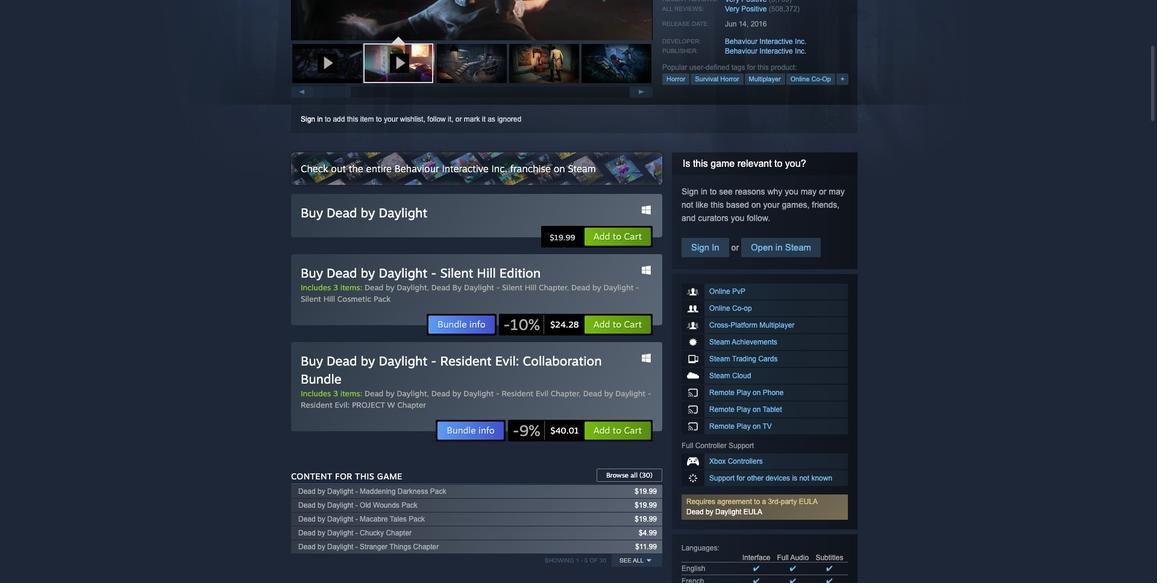 Task type: vqa. For each thing, say whether or not it's contained in the screenshot.


Task type: locate. For each thing, give the bounding box(es) containing it.
for right tags
[[748, 63, 756, 72]]

horror down popular
[[667, 75, 686, 83]]

0 horizontal spatial resident
[[301, 400, 333, 410]]

multiplayer
[[749, 75, 781, 83], [760, 321, 795, 330]]

0 vertical spatial dead by daylight link
[[365, 283, 427, 292]]

bundle info down dead by daylight - resident evil: project w chapter link at the bottom
[[447, 425, 495, 437]]

you up 'games,'
[[785, 187, 799, 197]]

online up cross-
[[710, 305, 731, 313]]

1 horizontal spatial your
[[764, 200, 780, 210]]

add to cart link for -9%
[[584, 422, 652, 441]]

0 horizontal spatial you
[[731, 213, 745, 223]]

dead by daylight - resident evil: project w chapter
[[301, 389, 652, 410]]

2 add to cart link from the top
[[584, 315, 652, 335]]

silent left cosmetic
[[301, 294, 321, 304]]

pack for tales
[[409, 516, 425, 524]]

1 vertical spatial in
[[701, 187, 708, 197]]

1 buy from the top
[[301, 205, 323, 221]]

2 vertical spatial online
[[710, 305, 731, 313]]

, up $24.28
[[567, 283, 569, 292]]

eula down a on the bottom
[[744, 508, 763, 517]]

play for tv
[[737, 423, 751, 431]]

0 horizontal spatial full
[[682, 442, 694, 450]]

2 vertical spatial add to cart link
[[584, 422, 652, 441]]

or right in on the right top
[[729, 243, 742, 253]]

info for -10%
[[470, 319, 486, 330]]

1 vertical spatial online
[[710, 288, 731, 296]]

30
[[600, 558, 607, 564]]

0 vertical spatial evil:
[[496, 353, 520, 369]]

languages :
[[682, 545, 720, 553]]

$19.99
[[550, 233, 576, 242], [635, 488, 657, 496], [635, 502, 657, 510], [635, 516, 657, 524]]

✔ down full audio
[[790, 565, 796, 573]]

resident
[[441, 353, 492, 369], [502, 389, 534, 399], [301, 400, 333, 410]]

1 vertical spatial 3
[[333, 389, 338, 399]]

chapter right things
[[413, 543, 439, 552]]

0 vertical spatial interactive
[[760, 37, 793, 46]]

darkness
[[398, 488, 428, 496]]

0 vertical spatial support
[[729, 442, 754, 450]]

chapter right w on the bottom left of page
[[398, 400, 426, 410]]

1 horizontal spatial silent
[[441, 265, 474, 281]]

interactive inside check out the entire behaviour interactive inc. franchise on steam link
[[442, 163, 489, 175]]

agreement
[[718, 498, 752, 507]]

3 add to cart link from the top
[[584, 422, 652, 441]]

and
[[682, 213, 696, 223]]

remote for remote play on tablet
[[710, 406, 735, 414]]

0 vertical spatial play
[[737, 389, 751, 397]]

1 vertical spatial add to cart
[[594, 319, 642, 330]]

date:
[[692, 21, 710, 27]]

full
[[682, 442, 694, 450], [778, 554, 789, 563]]

0 vertical spatial not
[[682, 200, 694, 210]]

2 cart from the top
[[624, 319, 642, 330]]

play down the remote play on tablet
[[737, 423, 751, 431]]

0 horizontal spatial in
[[317, 115, 323, 124]]

2 add from the top
[[594, 319, 611, 330]]

not inside the sign in to see reasons why you may or may not like this based on your games, friends, and curators you follow.
[[682, 200, 694, 210]]

subtitles
[[816, 554, 844, 563]]

2 add to cart from the top
[[594, 319, 642, 330]]

inc. for developer:
[[795, 37, 807, 46]]

mark
[[464, 115, 480, 124]]

in up 'like'
[[701, 187, 708, 197]]

2 includes from the top
[[301, 389, 331, 399]]

2 horizontal spatial in
[[776, 242, 783, 253]]

this right 'add'
[[347, 115, 358, 124]]

daylight inside buy dead by daylight - resident evil: collaboration bundle
[[379, 353, 428, 369]]

✔
[[754, 565, 760, 573], [790, 565, 796, 573], [827, 565, 833, 573]]

2 vertical spatial behaviour
[[395, 163, 439, 175]]

, down buy dead by daylight - resident evil: collaboration bundle
[[427, 389, 429, 399]]

by
[[453, 283, 462, 292]]

on inside remote play on tablet link
[[753, 406, 761, 414]]

pack right cosmetic
[[374, 294, 391, 304]]

behaviour interactive inc. link up the product:
[[725, 47, 807, 55]]

bundle info link down dead by daylight - resident evil: project w chapter link at the bottom
[[437, 422, 505, 441]]

or right it, in the left of the page
[[456, 115, 462, 124]]

1 dead by daylight link from the top
[[365, 283, 427, 292]]

0 vertical spatial all
[[663, 5, 673, 12]]

you
[[785, 187, 799, 197], [731, 213, 745, 223]]

horror down 'popular user-defined tags for this product:'
[[721, 75, 740, 83]]

2 behaviour interactive inc. link from the top
[[725, 47, 807, 55]]

1 vertical spatial or
[[819, 187, 827, 197]]

2 vertical spatial in
[[776, 242, 783, 253]]

add to cart for -9%
[[594, 425, 642, 437]]

tales
[[390, 516, 407, 524]]

2 3 from the top
[[333, 389, 338, 399]]

2 vertical spatial bundle
[[447, 425, 476, 437]]

tags
[[732, 63, 746, 72]]

co- down the pvp
[[733, 305, 744, 313]]

this
[[758, 63, 769, 72], [347, 115, 358, 124], [693, 159, 708, 169], [711, 200, 724, 210]]

1 vertical spatial behaviour interactive inc. link
[[725, 47, 807, 55]]

2 vertical spatial add
[[594, 425, 611, 437]]

3 cart from the top
[[624, 425, 642, 437]]

info for -9%
[[479, 425, 495, 437]]

add to cart
[[594, 231, 642, 242], [594, 319, 642, 330], [594, 425, 642, 437]]

resident up dead by daylight - resident evil: project w chapter link at the bottom
[[441, 353, 492, 369]]

items: for -9%
[[341, 389, 363, 399]]

behaviour interactive inc. for publisher:
[[725, 47, 807, 55]]

interactive up the product:
[[760, 47, 793, 55]]

steam down cross-
[[710, 338, 731, 347]]

0 horizontal spatial your
[[384, 115, 398, 124]]

0 vertical spatial bundle info
[[438, 319, 486, 330]]

pvp
[[733, 288, 746, 296]]

3 for -9%
[[333, 389, 338, 399]]

1 vertical spatial bundle info link
[[437, 422, 505, 441]]

1 horror from the left
[[667, 75, 686, 83]]

open
[[751, 242, 773, 253]]

steam up steam cloud at the bottom right of page
[[710, 355, 731, 364]]

1 add to cart link from the top
[[584, 227, 652, 247]]

1 behaviour interactive inc. from the top
[[725, 37, 807, 46]]

evil: inside "dead by daylight - resident evil: project w chapter"
[[335, 400, 350, 410]]

co- left +
[[812, 75, 823, 83]]

0 vertical spatial add
[[594, 231, 611, 242]]

2 vertical spatial interactive
[[442, 163, 489, 175]]

0 vertical spatial or
[[456, 115, 462, 124]]

see all
[[620, 558, 644, 564]]

2 vertical spatial sign
[[692, 242, 710, 253]]

bundle info
[[438, 319, 486, 330], [447, 425, 495, 437]]

1 vertical spatial behaviour
[[725, 47, 758, 55]]

2 vertical spatial play
[[737, 423, 751, 431]]

1 vertical spatial cart
[[624, 319, 642, 330]]

1 3 from the top
[[333, 283, 338, 292]]

interactive down the '2016' on the top of page
[[760, 37, 793, 46]]

not up and
[[682, 200, 694, 210]]

play down remote play on phone
[[737, 406, 751, 414]]

based
[[727, 200, 750, 210]]

in for open in steam
[[776, 242, 783, 253]]

product:
[[771, 63, 797, 72]]

online for online pvp
[[710, 288, 731, 296]]

behaviour interactive inc. up the product:
[[725, 47, 807, 55]]

hill up dead by daylight - silent hill chapter link
[[477, 265, 496, 281]]

you?
[[786, 159, 807, 169]]

✔ down subtitles
[[827, 565, 833, 573]]

dead inside buy dead by daylight - resident evil: collaboration bundle
[[327, 353, 357, 369]]

check out the entire behaviour interactive inc. franchise on steam link
[[291, 153, 663, 185]]

on for remote play on phone
[[753, 389, 761, 397]]

3 for -10%
[[333, 283, 338, 292]]

relevant
[[738, 159, 772, 169]]

1 horizontal spatial resident
[[441, 353, 492, 369]]

behaviour
[[725, 37, 758, 46], [725, 47, 758, 55], [395, 163, 439, 175]]

behaviour for developer:
[[725, 37, 758, 46]]

info down dead by daylight - resident evil: project w chapter link at the bottom
[[479, 425, 495, 437]]

your down why
[[764, 200, 780, 210]]

items: up cosmetic
[[341, 283, 363, 292]]

0 vertical spatial remote
[[710, 389, 735, 397]]

this up curators
[[711, 200, 724, 210]]

dead by daylight link down buy dead by daylight - silent hill edition at the left top
[[365, 283, 427, 292]]

1
[[576, 558, 579, 564]]

0 vertical spatial online
[[791, 75, 810, 83]]

see
[[720, 187, 733, 197]]

follow
[[428, 115, 446, 124]]

0 vertical spatial co-
[[812, 75, 823, 83]]

1 vertical spatial items:
[[341, 389, 363, 399]]

✔ down interface
[[754, 565, 760, 573]]

on up follow.
[[752, 200, 761, 210]]

2 behaviour interactive inc. from the top
[[725, 47, 807, 55]]

controllers
[[728, 458, 763, 466]]

0 horizontal spatial silent
[[301, 294, 321, 304]]

support up the controllers
[[729, 442, 754, 450]]

interactive for developer:
[[760, 37, 793, 46]]

1 horizontal spatial hill
[[477, 265, 496, 281]]

1 remote from the top
[[710, 389, 735, 397]]

play for tablet
[[737, 406, 751, 414]]

on inside remote play on phone link
[[753, 389, 761, 397]]

by inside buy dead by daylight - resident evil: collaboration bundle
[[361, 353, 375, 369]]

2 vertical spatial or
[[729, 243, 742, 253]]

resident left evil
[[502, 389, 534, 399]]

1 play from the top
[[737, 389, 751, 397]]

party
[[781, 498, 797, 507]]

sign inside the sign in to see reasons why you may or may not like this based on your games, friends, and curators you follow.
[[682, 187, 699, 197]]

0 vertical spatial bundle
[[438, 319, 467, 330]]

in
[[317, 115, 323, 124], [701, 187, 708, 197], [776, 242, 783, 253]]

1 vertical spatial all
[[633, 558, 644, 564]]

for left 'other'
[[737, 475, 746, 483]]

0 vertical spatial info
[[470, 319, 486, 330]]

1 horizontal spatial ✔
[[790, 565, 796, 573]]

full left controller on the bottom right
[[682, 442, 694, 450]]

2 dead by daylight link from the top
[[365, 389, 427, 399]]

1 horizontal spatial all
[[663, 5, 673, 12]]

1 vertical spatial co-
[[733, 305, 744, 313]]

daylight inside dead by daylight - silent hill cosmetic pack
[[604, 283, 634, 292]]

2 play from the top
[[737, 406, 751, 414]]

1 horizontal spatial eula
[[799, 498, 818, 507]]

multiplayer down the product:
[[749, 75, 781, 83]]

1 vertical spatial add to cart link
[[584, 315, 652, 335]]

includes for -9%
[[301, 389, 331, 399]]

bundle info link for -10%
[[428, 315, 496, 335]]

this right is
[[693, 159, 708, 169]]

you down based
[[731, 213, 745, 223]]

sign in link
[[682, 238, 729, 257]]

all up release
[[663, 5, 673, 12]]

evil: up the dead by daylight - resident evil chapter link
[[496, 353, 520, 369]]

2016
[[751, 20, 767, 28]]

behaviour interactive inc. link for publisher:
[[725, 47, 807, 55]]

0 vertical spatial multiplayer
[[749, 75, 781, 83]]

curators
[[698, 213, 729, 223]]

horror inside horror link
[[667, 75, 686, 83]]

info down dead by daylight - silent hill cosmetic pack
[[470, 319, 486, 330]]

add for -10%
[[594, 319, 611, 330]]

co- for op
[[733, 305, 744, 313]]

remote down steam cloud at the bottom right of page
[[710, 389, 735, 397]]

steam right open
[[786, 242, 812, 253]]

silent down edition
[[502, 283, 523, 292]]

0 horizontal spatial not
[[682, 200, 694, 210]]

0 horizontal spatial horror
[[667, 75, 686, 83]]

behaviour right entire
[[395, 163, 439, 175]]

2 vertical spatial remote
[[710, 423, 735, 431]]

behaviour interactive inc. link down the '2016' on the top of page
[[725, 37, 807, 46]]

0 horizontal spatial may
[[801, 187, 817, 197]]

1 vertical spatial resident
[[502, 389, 534, 399]]

is
[[793, 475, 798, 483]]

1 horizontal spatial may
[[829, 187, 845, 197]]

on left phone
[[753, 389, 761, 397]]

other
[[748, 475, 764, 483]]

old
[[360, 502, 371, 510]]

1 vertical spatial dead by daylight link
[[365, 389, 427, 399]]

dead by daylight - silent hill cosmetic pack
[[301, 283, 640, 304]]

0 vertical spatial add to cart
[[594, 231, 642, 242]]

2 horizontal spatial ✔
[[827, 565, 833, 573]]

dead by daylight link up w on the bottom left of page
[[365, 389, 427, 399]]

evil: left project
[[335, 400, 350, 410]]

open in steam
[[751, 242, 812, 253]]

in left 'add'
[[317, 115, 323, 124]]

3rd-
[[768, 498, 781, 507]]

pack for darkness
[[430, 488, 447, 496]]

may
[[801, 187, 817, 197], [829, 187, 845, 197]]

pack right tales
[[409, 516, 425, 524]]

bundle info link down dead by daylight - silent hill cosmetic pack link
[[428, 315, 496, 335]]

0 vertical spatial in
[[317, 115, 323, 124]]

evil: inside buy dead by daylight - resident evil: collaboration bundle
[[496, 353, 520, 369]]

your
[[384, 115, 398, 124], [764, 200, 780, 210]]

3 buy from the top
[[301, 353, 323, 369]]

or up the friends,
[[819, 187, 827, 197]]

2 remote from the top
[[710, 406, 735, 414]]

remote play on tv
[[710, 423, 772, 431]]

1 vertical spatial play
[[737, 406, 751, 414]]

multiplayer link
[[745, 74, 786, 85]]

online pvp
[[710, 288, 746, 296]]

bundle info down dead by daylight - silent hill cosmetic pack link
[[438, 319, 486, 330]]

positive
[[742, 5, 767, 13]]

0 horizontal spatial or
[[456, 115, 462, 124]]

known
[[812, 475, 833, 483]]

1 includes from the top
[[301, 283, 331, 292]]

stranger
[[360, 543, 388, 552]]

online
[[791, 75, 810, 83], [710, 288, 731, 296], [710, 305, 731, 313]]

multiplayer up steam achievements link
[[760, 321, 795, 330]]

1 vertical spatial eula
[[744, 508, 763, 517]]

3 play from the top
[[737, 423, 751, 431]]

behaviour interactive inc. down the '2016' on the top of page
[[725, 37, 807, 46]]

$19.99 for dead by daylight - macabre tales pack
[[635, 516, 657, 524]]

by inside requires agreement to a 3rd-party eula dead by daylight eula
[[706, 508, 714, 517]]

sign for sign in to add this item to your wishlist, follow it, or mark it as ignored
[[301, 115, 315, 124]]

bundle info link for -9%
[[437, 422, 505, 441]]

interactive down mark
[[442, 163, 489, 175]]

1 vertical spatial add
[[594, 319, 611, 330]]

dead
[[327, 205, 357, 221], [327, 265, 357, 281], [365, 283, 384, 292], [432, 283, 450, 292], [572, 283, 590, 292], [327, 353, 357, 369], [365, 389, 384, 399], [432, 389, 450, 399], [584, 389, 602, 399], [298, 488, 316, 496], [298, 502, 316, 510], [687, 508, 704, 517], [298, 516, 316, 524], [298, 529, 316, 538], [298, 543, 316, 552]]

in
[[712, 242, 720, 253]]

platform
[[731, 321, 758, 330]]

survival
[[695, 75, 719, 83]]

, down buy dead by daylight - silent hill edition at the left top
[[427, 283, 429, 292]]

add to cart for -10%
[[594, 319, 642, 330]]

by inside "dead by daylight - resident evil: project w chapter"
[[605, 389, 614, 399]]

sign in to see reasons why you may or may not like this based on your games, friends, and curators you follow.
[[682, 187, 845, 223]]

this inside the sign in to see reasons why you may or may not like this based on your games, friends, and curators you follow.
[[711, 200, 724, 210]]

2 buy from the top
[[301, 265, 323, 281]]

entire
[[366, 163, 392, 175]]

full controller support
[[682, 442, 754, 450]]

on left tablet
[[753, 406, 761, 414]]

eula right party
[[799, 498, 818, 507]]

3 remote from the top
[[710, 423, 735, 431]]

items: up project
[[341, 389, 363, 399]]

add to cart link for -10%
[[584, 315, 652, 335]]

1 horizontal spatial co-
[[812, 75, 823, 83]]

resident left project
[[301, 400, 333, 410]]

silent inside dead by daylight - silent hill cosmetic pack
[[301, 294, 321, 304]]

behaviour down 14,
[[725, 37, 758, 46]]

in for sign in to see reasons why you may or may not like this based on your games, friends, and curators you follow.
[[701, 187, 708, 197]]

2 items: from the top
[[341, 389, 363, 399]]

game
[[377, 472, 403, 482]]

remote for remote play on phone
[[710, 389, 735, 397]]

is this game relevant to you?
[[683, 159, 807, 169]]

in inside the sign in to see reasons why you may or may not like this based on your games, friends, and curators you follow.
[[701, 187, 708, 197]]

buy inside buy dead by daylight - resident evil: collaboration bundle
[[301, 353, 323, 369]]

1 horizontal spatial in
[[701, 187, 708, 197]]

steam left cloud
[[710, 372, 731, 381]]

1 vertical spatial silent
[[502, 283, 523, 292]]

remote up remote play on tv
[[710, 406, 735, 414]]

0 vertical spatial inc.
[[795, 37, 807, 46]]

project
[[352, 400, 385, 410]]

sign left 'add'
[[301, 115, 315, 124]]

2 vertical spatial resident
[[301, 400, 333, 410]]

remote up full controller support
[[710, 423, 735, 431]]

0 vertical spatial your
[[384, 115, 398, 124]]

- inside dead by daylight - silent hill cosmetic pack
[[636, 283, 640, 292]]

daylight inside requires agreement to a 3rd-party eula dead by daylight eula
[[716, 508, 742, 517]]

0 vertical spatial behaviour
[[725, 37, 758, 46]]

remote
[[710, 389, 735, 397], [710, 406, 735, 414], [710, 423, 735, 431]]

3 add to cart from the top
[[594, 425, 642, 437]]

2 vertical spatial add to cart
[[594, 425, 642, 437]]

your inside the sign in to see reasons why you may or may not like this based on your games, friends, and curators you follow.
[[764, 200, 780, 210]]

1 vertical spatial remote
[[710, 406, 735, 414]]

on right franchise
[[554, 163, 565, 175]]

on inside remote play on tv link
[[753, 423, 761, 431]]

-
[[431, 265, 437, 281], [497, 283, 500, 292], [636, 283, 640, 292], [504, 315, 510, 334], [431, 353, 437, 369], [496, 389, 500, 399], [648, 389, 652, 399], [513, 422, 520, 440], [356, 488, 358, 496], [356, 502, 358, 510], [356, 516, 358, 524], [356, 529, 358, 538], [356, 543, 358, 552], [581, 558, 583, 564]]

sign in
[[692, 242, 720, 253]]

3 add from the top
[[594, 425, 611, 437]]

1 vertical spatial behaviour interactive inc.
[[725, 47, 807, 55]]

bundle for -9%
[[447, 425, 476, 437]]

1 behaviour interactive inc. link from the top
[[725, 37, 807, 46]]

support down xbox
[[710, 475, 735, 483]]

0 vertical spatial cart
[[624, 231, 642, 242]]

1 items: from the top
[[341, 283, 363, 292]]

hill left cosmetic
[[324, 294, 335, 304]]

english
[[682, 565, 706, 573]]

sign left in on the right top
[[692, 242, 710, 253]]

showing
[[545, 558, 574, 564]]

sign for sign in to see reasons why you may or may not like this based on your games, friends, and curators you follow.
[[682, 187, 699, 197]]

on
[[554, 163, 565, 175], [752, 200, 761, 210], [753, 389, 761, 397], [753, 406, 761, 414], [753, 423, 761, 431]]

behaviour up tags
[[725, 47, 758, 55]]

play up the remote play on tablet
[[737, 389, 751, 397]]

not right the is
[[800, 475, 810, 483]]

- inside buy dead by daylight - resident evil: collaboration bundle
[[431, 353, 437, 369]]

pack right darkness
[[430, 488, 447, 496]]

jun 14, 2016
[[725, 20, 767, 28]]

0 vertical spatial add to cart link
[[584, 227, 652, 247]]

1 add to cart from the top
[[594, 231, 642, 242]]

pack down darkness
[[402, 502, 418, 510]]

or inside the sign in to see reasons why you may or may not like this based on your games, friends, and curators you follow.
[[819, 187, 827, 197]]

2 vertical spatial hill
[[324, 294, 335, 304]]

hill inside dead by daylight - silent hill cosmetic pack
[[324, 294, 335, 304]]

on left tv
[[753, 423, 761, 431]]

0 horizontal spatial ✔
[[754, 565, 760, 573]]

all right see
[[633, 558, 644, 564]]

1 vertical spatial hill
[[525, 283, 537, 292]]

support for other devices is not known link
[[682, 471, 848, 487]]

1 vertical spatial info
[[479, 425, 495, 437]]

0 vertical spatial behaviour interactive inc. link
[[725, 37, 807, 46]]

buy for -10%
[[301, 265, 323, 281]]

may up the friends,
[[829, 187, 845, 197]]

to
[[325, 115, 331, 124], [376, 115, 382, 124], [775, 159, 783, 169], [710, 187, 717, 197], [613, 231, 622, 242], [613, 319, 622, 330], [613, 425, 622, 437], [754, 498, 760, 507]]

0 vertical spatial resident
[[441, 353, 492, 369]]

popular
[[663, 63, 688, 72]]

0 vertical spatial behaviour interactive inc.
[[725, 37, 807, 46]]

dead by daylight link
[[365, 283, 427, 292], [365, 389, 427, 399]]

inc. for publisher:
[[795, 47, 807, 55]]

0 vertical spatial items:
[[341, 283, 363, 292]]

2 horror from the left
[[721, 75, 740, 83]]

1 horizontal spatial evil:
[[496, 353, 520, 369]]

1 vertical spatial full
[[778, 554, 789, 563]]

2 ✔ from the left
[[790, 565, 796, 573]]

your left wishlist,
[[384, 115, 398, 124]]

may up 'games,'
[[801, 187, 817, 197]]

bundle info link
[[428, 315, 496, 335], [437, 422, 505, 441]]

hill down edition
[[525, 283, 537, 292]]

sign up 'like'
[[682, 187, 699, 197]]

0 vertical spatial bundle info link
[[428, 315, 496, 335]]

1 vertical spatial buy
[[301, 265, 323, 281]]

0 vertical spatial full
[[682, 442, 694, 450]]

online left the pvp
[[710, 288, 731, 296]]

silent up by
[[441, 265, 474, 281]]

op
[[744, 305, 752, 313]]



Task type: describe. For each thing, give the bounding box(es) containing it.
2 horizontal spatial silent
[[502, 283, 523, 292]]

behaviour interactive inc. link for developer:
[[725, 37, 807, 46]]

steam for steam trading cards
[[710, 355, 731, 364]]

for
[[335, 472, 353, 482]]

remote for remote play on tv
[[710, 423, 735, 431]]

on for remote play on tv
[[753, 423, 761, 431]]

defined
[[706, 63, 730, 72]]

steam for steam cloud
[[710, 372, 731, 381]]

a
[[762, 498, 766, 507]]

pack inside dead by daylight - silent hill cosmetic pack
[[374, 294, 391, 304]]

3 ✔ from the left
[[827, 565, 833, 573]]

buy dead by daylight - resident evil: collaboration bundle
[[301, 353, 602, 387]]

1 cart from the top
[[624, 231, 642, 242]]

bundle info for -10%
[[438, 319, 486, 330]]

friends,
[[812, 200, 840, 210]]

game
[[711, 159, 735, 169]]

$19.99 for dead by daylight - maddening darkness pack
[[635, 488, 657, 496]]

cross-platform multiplayer
[[710, 321, 795, 330]]

steam right franchise
[[568, 163, 596, 175]]

items: for -10%
[[341, 283, 363, 292]]

horror inside survival horror link
[[721, 75, 740, 83]]

on for remote play on tablet
[[753, 406, 761, 414]]

support for other devices is not known
[[710, 475, 833, 483]]

1 may from the left
[[801, 187, 817, 197]]

1 vertical spatial support
[[710, 475, 735, 483]]

dead by daylight - chucky chapter
[[298, 529, 412, 538]]

it,
[[448, 115, 454, 124]]

0 vertical spatial silent
[[441, 265, 474, 281]]

all reviews:
[[663, 5, 704, 12]]

this
[[355, 472, 375, 482]]

popular user-defined tags for this product:
[[663, 63, 797, 72]]

$19.99 for dead by daylight - old wounds pack
[[635, 502, 657, 510]]

trading
[[733, 355, 757, 364]]

very
[[725, 5, 740, 13]]

cross-platform multiplayer link
[[682, 318, 848, 333]]

audio
[[791, 554, 809, 563]]

0 horizontal spatial for
[[737, 475, 746, 483]]

full audio
[[778, 554, 809, 563]]

op
[[823, 75, 832, 83]]

steam trading cards link
[[682, 352, 848, 367]]

online co-op link
[[682, 301, 848, 317]]

daylight inside "dead by daylight - resident evil: project w chapter"
[[616, 389, 646, 399]]

publisher:
[[663, 48, 699, 54]]

dead inside requires agreement to a 3rd-party eula dead by daylight eula
[[687, 508, 704, 517]]

0 vertical spatial you
[[785, 187, 799, 197]]

chucky
[[360, 529, 384, 538]]

behaviour interactive inc. for developer:
[[725, 37, 807, 46]]

0 vertical spatial for
[[748, 63, 756, 72]]

steam cloud link
[[682, 368, 848, 384]]

franchise
[[511, 163, 551, 175]]

dead by daylight - silent hill cosmetic pack link
[[301, 283, 640, 304]]

tablet
[[763, 406, 782, 414]]

resident inside "dead by daylight - resident evil: project w chapter"
[[301, 400, 333, 410]]

buy dead by daylight
[[301, 205, 428, 221]]

0 vertical spatial eula
[[799, 498, 818, 507]]

+
[[841, 75, 845, 83]]

online for online co-op
[[791, 75, 810, 83]]

dead inside dead by daylight - silent hill cosmetic pack
[[572, 283, 590, 292]]

requires
[[687, 498, 716, 507]]

dead by daylight - resident evil: project w chapter link
[[301, 389, 652, 410]]

co- for op
[[812, 75, 823, 83]]

dead by daylight link for -10%
[[365, 283, 427, 292]]

-9%
[[513, 422, 541, 440]]

1 vertical spatial multiplayer
[[760, 321, 795, 330]]

requires agreement to a 3rd-party eula dead by daylight eula
[[687, 498, 818, 517]]

0 horizontal spatial all
[[633, 558, 644, 564]]

1 horizontal spatial or
[[729, 243, 742, 253]]

:
[[718, 545, 720, 553]]

$40.01
[[551, 426, 579, 436]]

buy for -9%
[[301, 353, 323, 369]]

9%
[[520, 422, 541, 440]]

evil
[[536, 389, 549, 399]]

chapter inside "dead by daylight - resident evil: project w chapter"
[[398, 400, 426, 410]]

horror link
[[663, 74, 690, 85]]

collaboration
[[523, 353, 602, 369]]

interactive for publisher:
[[760, 47, 793, 55]]

check
[[301, 163, 328, 175]]

on inside the sign in to see reasons why you may or may not like this based on your games, friends, and curators you follow.
[[752, 200, 761, 210]]

xbox controllers
[[710, 458, 763, 466]]

wishlist,
[[400, 115, 426, 124]]

dead by daylight - stranger things chapter
[[298, 543, 439, 552]]

this up multiplayer link at the top of the page
[[758, 63, 769, 72]]

includes for -10%
[[301, 283, 331, 292]]

by inside dead by daylight - silent hill cosmetic pack
[[593, 283, 602, 292]]

to inside requires agreement to a 3rd-party eula dead by daylight eula
[[754, 498, 760, 507]]

interface
[[743, 554, 771, 563]]

check out the entire behaviour interactive inc. franchise on steam
[[301, 163, 596, 175]]

$11.99
[[636, 543, 657, 552]]

all
[[631, 472, 638, 480]]

release date:
[[663, 21, 710, 27]]

edition
[[500, 265, 541, 281]]

14,
[[739, 20, 749, 28]]

cross-
[[710, 321, 731, 330]]

online co-op
[[791, 75, 832, 83]]

steam trading cards
[[710, 355, 778, 364]]

chapter down tales
[[386, 529, 412, 538]]

10%
[[510, 315, 540, 334]]

to inside the sign in to see reasons why you may or may not like this based on your games, friends, and curators you follow.
[[710, 187, 717, 197]]

on inside check out the entire behaviour interactive inc. franchise on steam link
[[554, 163, 565, 175]]

resident inside buy dead by daylight - resident evil: collaboration bundle
[[441, 353, 492, 369]]

dead by daylight - silent hill chapter link
[[432, 283, 567, 292]]

why
[[768, 187, 783, 197]]

2 may from the left
[[829, 187, 845, 197]]

jun
[[725, 20, 737, 28]]

- inside "dead by daylight - resident evil: project w chapter"
[[648, 389, 652, 399]]

1 ✔ from the left
[[754, 565, 760, 573]]

bundle inside buy dead by daylight - resident evil: collaboration bundle
[[301, 371, 342, 387]]

steam for steam achievements
[[710, 338, 731, 347]]

remote play on phone link
[[682, 385, 848, 401]]

(508,372)
[[769, 5, 800, 13]]

2 vertical spatial inc.
[[492, 163, 508, 175]]

add
[[333, 115, 345, 124]]

pack for wounds
[[402, 502, 418, 510]]

chapter down edition
[[539, 283, 567, 292]]

sign for sign in
[[692, 242, 710, 253]]

chapter right evil
[[551, 389, 579, 399]]

add for -9%
[[594, 425, 611, 437]]

online pvp link
[[682, 284, 848, 300]]

dead inside "dead by daylight - resident evil: project w chapter"
[[584, 389, 602, 399]]

survival horror link
[[691, 74, 744, 85]]

1 horizontal spatial not
[[800, 475, 810, 483]]

0 horizontal spatial eula
[[744, 508, 763, 517]]

steam cloud
[[710, 372, 752, 381]]

full for full audio
[[778, 554, 789, 563]]

like
[[696, 200, 709, 210]]

dead by daylight - old wounds pack
[[298, 502, 418, 510]]

dead by daylight eula link
[[687, 508, 763, 517]]

play for phone
[[737, 389, 751, 397]]

full for full controller support
[[682, 442, 694, 450]]

achievements
[[732, 338, 778, 347]]

cart for -10%
[[624, 319, 642, 330]]

behaviour inside check out the entire behaviour interactive inc. franchise on steam link
[[395, 163, 439, 175]]

, down collaboration
[[579, 389, 581, 399]]

reasons
[[736, 187, 766, 197]]

tv
[[763, 423, 772, 431]]

online for online co-op
[[710, 305, 731, 313]]

in for sign in to add this item to your wishlist, follow it, or mark it as ignored
[[317, 115, 323, 124]]

open in steam link
[[742, 238, 821, 257]]

dead by daylight link for -9%
[[365, 389, 427, 399]]

1 vertical spatial you
[[731, 213, 745, 223]]

the
[[349, 163, 364, 175]]

xbox
[[710, 458, 726, 466]]

behaviour for publisher:
[[725, 47, 758, 55]]

bundle info for -9%
[[447, 425, 495, 437]]

online co-op link
[[787, 74, 836, 85]]

of
[[590, 558, 598, 564]]

bundle for -10%
[[438, 319, 467, 330]]

cart for -9%
[[624, 425, 642, 437]]

maddening
[[360, 488, 396, 496]]

1 add from the top
[[594, 231, 611, 242]]

is
[[683, 159, 691, 169]]

games,
[[782, 200, 810, 210]]

wounds
[[373, 502, 400, 510]]

browse all (30)
[[607, 472, 653, 480]]

very positive (508,372)
[[725, 5, 800, 13]]



